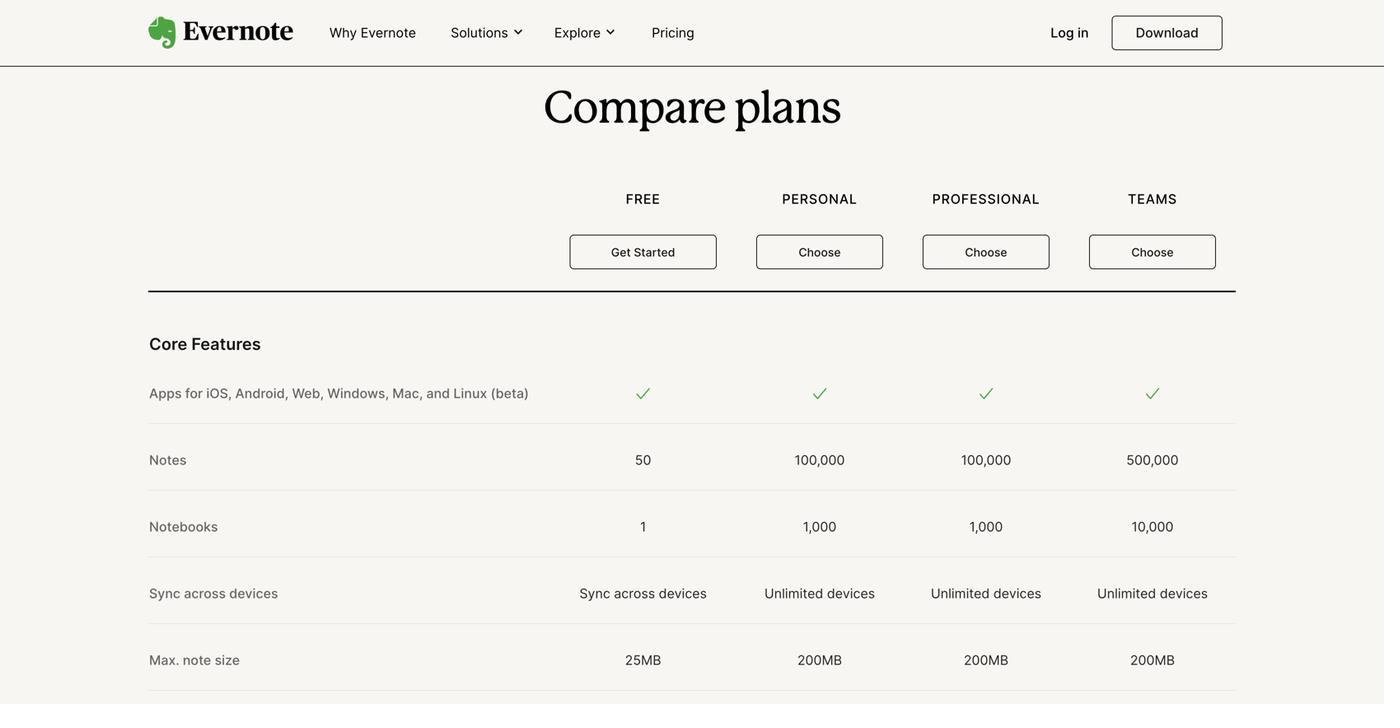 Task type: locate. For each thing, give the bounding box(es) containing it.
3 choose link from the left
[[1089, 235, 1216, 270]]

choose link down teams
[[1089, 235, 1216, 270]]

max.
[[149, 653, 179, 669]]

2 horizontal spatial choose
[[1132, 246, 1174, 260]]

log
[[1051, 25, 1074, 41]]

0 horizontal spatial across
[[184, 586, 226, 602]]

compare
[[543, 89, 725, 131]]

1 horizontal spatial 1,000
[[969, 519, 1003, 535]]

professional
[[932, 191, 1040, 207]]

0 horizontal spatial 200mb
[[797, 653, 842, 669]]

devices
[[229, 586, 278, 602], [659, 586, 707, 602], [827, 586, 875, 602], [994, 586, 1042, 602], [1160, 586, 1208, 602]]

1 horizontal spatial unlimited
[[931, 586, 990, 602]]

2 sync from the left
[[580, 586, 610, 602]]

1 choose link from the left
[[756, 235, 883, 270]]

(beta)
[[491, 386, 529, 402]]

across up note
[[184, 586, 226, 602]]

get started
[[611, 246, 675, 260]]

5 devices from the left
[[1160, 586, 1208, 602]]

across
[[184, 586, 226, 602], [614, 586, 655, 602]]

100,000
[[795, 452, 845, 469], [961, 452, 1011, 469]]

choose link for teams
[[1089, 235, 1216, 270]]

1 horizontal spatial sync across devices
[[580, 586, 707, 602]]

2 across from the left
[[614, 586, 655, 602]]

200mb
[[797, 653, 842, 669], [964, 653, 1009, 669], [1130, 653, 1175, 669]]

0 horizontal spatial unlimited devices
[[764, 586, 875, 602]]

for
[[185, 386, 203, 402]]

0 horizontal spatial choose
[[799, 246, 841, 260]]

1 horizontal spatial choose link
[[923, 235, 1050, 270]]

core features
[[149, 334, 261, 354]]

3 200mb from the left
[[1130, 653, 1175, 669]]

evernote
[[361, 25, 416, 41]]

pricing
[[652, 25, 694, 41]]

1 unlimited devices from the left
[[764, 586, 875, 602]]

50
[[635, 452, 651, 469]]

apps
[[149, 386, 182, 402]]

3 choose from the left
[[1132, 246, 1174, 260]]

4 devices from the left
[[994, 586, 1042, 602]]

2 horizontal spatial 200mb
[[1130, 653, 1175, 669]]

0 horizontal spatial 100,000
[[795, 452, 845, 469]]

teams
[[1128, 191, 1177, 207]]

1 horizontal spatial unlimited devices
[[931, 586, 1042, 602]]

0 horizontal spatial 1,000
[[803, 519, 837, 535]]

download link
[[1112, 16, 1223, 50]]

in
[[1078, 25, 1089, 41]]

1 horizontal spatial choose
[[965, 246, 1007, 260]]

choose for professional
[[965, 246, 1007, 260]]

1,000
[[803, 519, 837, 535], [969, 519, 1003, 535]]

get started link
[[570, 235, 717, 270]]

choose down teams
[[1132, 246, 1174, 260]]

0 horizontal spatial choose link
[[756, 235, 883, 270]]

2 choose from the left
[[965, 246, 1007, 260]]

choose
[[799, 246, 841, 260], [965, 246, 1007, 260], [1132, 246, 1174, 260]]

log in link
[[1041, 18, 1099, 49]]

across up 25mb
[[614, 586, 655, 602]]

0 horizontal spatial unlimited
[[764, 586, 823, 602]]

note
[[183, 653, 211, 669]]

sync across devices up 25mb
[[580, 586, 707, 602]]

sync across devices up size
[[149, 586, 278, 602]]

choose link down professional
[[923, 235, 1050, 270]]

1 200mb from the left
[[797, 653, 842, 669]]

choose down personal
[[799, 246, 841, 260]]

core
[[149, 334, 187, 354]]

choose link down personal
[[756, 235, 883, 270]]

1 horizontal spatial 200mb
[[964, 653, 1009, 669]]

solutions
[[451, 25, 508, 41]]

2 choose link from the left
[[923, 235, 1050, 270]]

free
[[626, 191, 661, 207]]

sync
[[149, 586, 180, 602], [580, 586, 610, 602]]

android,
[[235, 386, 289, 402]]

compare plans
[[543, 89, 841, 131]]

choose link for personal
[[756, 235, 883, 270]]

2 100,000 from the left
[[961, 452, 1011, 469]]

500,000
[[1127, 452, 1179, 469]]

choose for personal
[[799, 246, 841, 260]]

1 horizontal spatial 100,000
[[961, 452, 1011, 469]]

choose down professional
[[965, 246, 1007, 260]]

choose for teams
[[1132, 246, 1174, 260]]

1 choose from the left
[[799, 246, 841, 260]]

unlimited
[[764, 586, 823, 602], [931, 586, 990, 602], [1097, 586, 1156, 602]]

2 horizontal spatial choose link
[[1089, 235, 1216, 270]]

25mb
[[625, 653, 661, 669]]

windows,
[[327, 386, 389, 402]]

0 horizontal spatial sync
[[149, 586, 180, 602]]

choose link
[[756, 235, 883, 270], [923, 235, 1050, 270], [1089, 235, 1216, 270]]

notebooks
[[149, 519, 218, 535]]

1 horizontal spatial across
[[614, 586, 655, 602]]

1
[[640, 519, 646, 535]]

2 horizontal spatial unlimited devices
[[1097, 586, 1208, 602]]

unlimited devices
[[764, 586, 875, 602], [931, 586, 1042, 602], [1097, 586, 1208, 602]]

10,000
[[1132, 519, 1174, 535]]

why evernote link
[[320, 18, 426, 49]]

2 horizontal spatial unlimited
[[1097, 586, 1156, 602]]

0 horizontal spatial sync across devices
[[149, 586, 278, 602]]

why
[[330, 25, 357, 41]]

1 sync across devices from the left
[[149, 586, 278, 602]]

sync across devices
[[149, 586, 278, 602], [580, 586, 707, 602]]

1 horizontal spatial sync
[[580, 586, 610, 602]]



Task type: describe. For each thing, give the bounding box(es) containing it.
features
[[191, 334, 261, 354]]

2 unlimited devices from the left
[[931, 586, 1042, 602]]

and
[[426, 386, 450, 402]]

personal
[[782, 191, 857, 207]]

log in
[[1051, 25, 1089, 41]]

2 200mb from the left
[[964, 653, 1009, 669]]

1 1,000 from the left
[[803, 519, 837, 535]]

max. note size
[[149, 653, 240, 669]]

why evernote
[[330, 25, 416, 41]]

linux
[[454, 386, 487, 402]]

download
[[1136, 25, 1199, 41]]

1 unlimited from the left
[[764, 586, 823, 602]]

explore
[[554, 25, 601, 41]]

mac,
[[392, 386, 423, 402]]

explore button
[[549, 24, 622, 42]]

notes
[[149, 452, 187, 469]]

apps for ios, android, web, windows, mac, and linux (beta)
[[149, 386, 529, 402]]

3 devices from the left
[[827, 586, 875, 602]]

ios,
[[206, 386, 232, 402]]

1 across from the left
[[184, 586, 226, 602]]

1 100,000 from the left
[[795, 452, 845, 469]]

2 1,000 from the left
[[969, 519, 1003, 535]]

plans
[[734, 89, 841, 131]]

started
[[634, 246, 675, 260]]

web,
[[292, 386, 324, 402]]

solutions button
[[446, 24, 530, 42]]

choose link for professional
[[923, 235, 1050, 270]]

1 devices from the left
[[229, 586, 278, 602]]

2 devices from the left
[[659, 586, 707, 602]]

3 unlimited devices from the left
[[1097, 586, 1208, 602]]

2 unlimited from the left
[[931, 586, 990, 602]]

evernote logo image
[[148, 17, 293, 49]]

2 sync across devices from the left
[[580, 586, 707, 602]]

1 sync from the left
[[149, 586, 180, 602]]

get
[[611, 246, 631, 260]]

3 unlimited from the left
[[1097, 586, 1156, 602]]

size
[[215, 653, 240, 669]]

pricing link
[[642, 18, 704, 49]]



Task type: vqa. For each thing, say whether or not it's contained in the screenshot.
your
no



